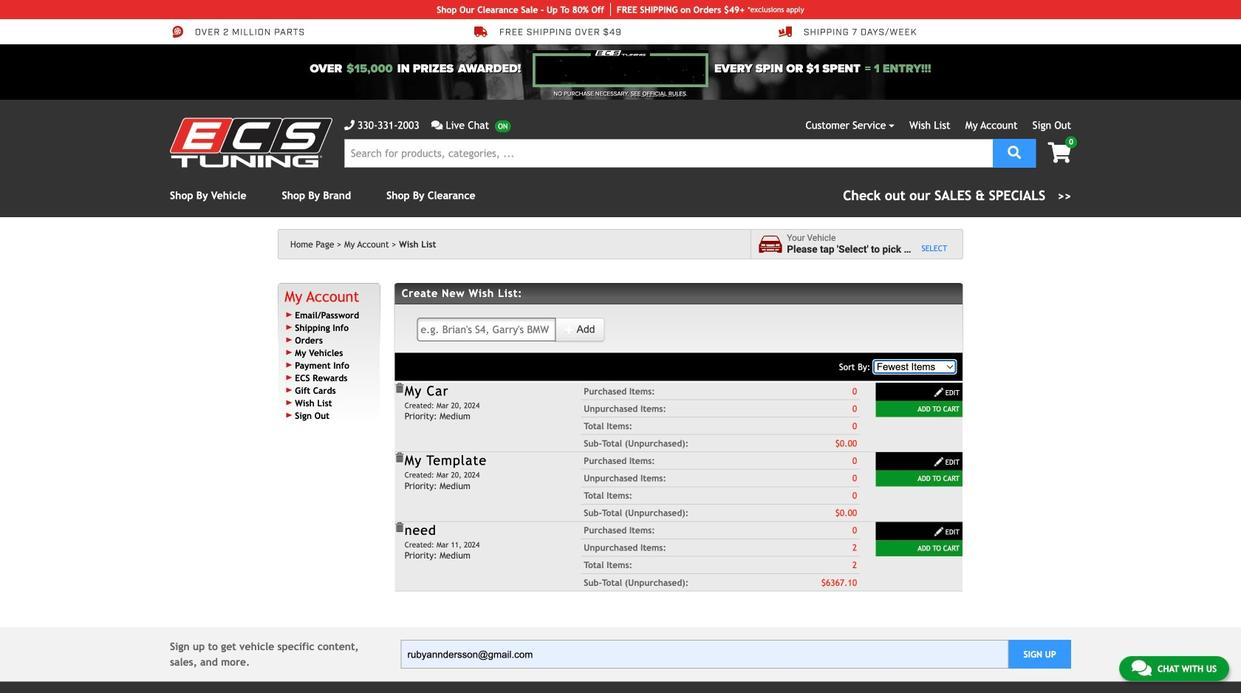 Task type: locate. For each thing, give the bounding box(es) containing it.
1 horizontal spatial white image
[[934, 457, 944, 467]]

search image
[[1008, 146, 1022, 159]]

2 delete image from the top
[[394, 522, 405, 533]]

1 horizontal spatial comments image
[[1132, 659, 1152, 677]]

2 white image from the top
[[934, 526, 944, 537]]

1 vertical spatial delete image
[[394, 522, 405, 533]]

comments image
[[431, 120, 443, 130], [1132, 659, 1152, 677]]

white image
[[934, 387, 944, 398], [934, 526, 944, 537]]

Search text field
[[344, 139, 993, 168]]

white image
[[564, 325, 575, 335], [934, 457, 944, 467]]

1 vertical spatial comments image
[[1132, 659, 1152, 677]]

delete image
[[394, 383, 405, 394]]

1 vertical spatial white image
[[934, 526, 944, 537]]

delete image
[[394, 453, 405, 463], [394, 522, 405, 533]]

0 horizontal spatial comments image
[[431, 120, 443, 130]]

0 vertical spatial delete image
[[394, 453, 405, 463]]

phone image
[[344, 120, 355, 130]]

0 vertical spatial white image
[[564, 325, 575, 335]]

0 vertical spatial white image
[[934, 387, 944, 398]]

1 white image from the top
[[934, 387, 944, 398]]

Email email field
[[401, 640, 1009, 669]]

0 vertical spatial comments image
[[431, 120, 443, 130]]



Task type: vqa. For each thing, say whether or not it's contained in the screenshot.
Audi corresponding to Audi MK2 R8 Quattro Spyder V10 5.2L
no



Task type: describe. For each thing, give the bounding box(es) containing it.
shopping cart image
[[1048, 142, 1072, 163]]

white image for 1st delete image from the bottom of the page
[[934, 526, 944, 537]]

0 horizontal spatial white image
[[564, 325, 575, 335]]

1 delete image from the top
[[394, 453, 405, 463]]

ecs tuning 'spin to win' contest logo image
[[533, 50, 709, 87]]

ecs tuning image
[[170, 118, 333, 167]]

white image for delete icon
[[934, 387, 944, 398]]

1 vertical spatial white image
[[934, 457, 944, 467]]

e.g. Brian's S4, Garry's BMW E92...etc text field
[[417, 318, 556, 341]]



